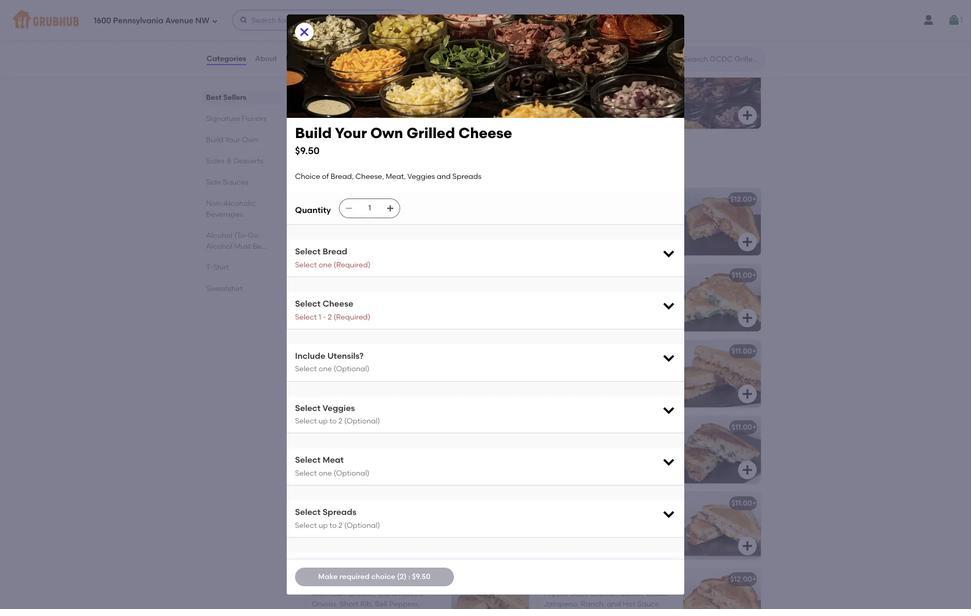 Task type: describe. For each thing, give the bounding box(es) containing it.
signature for signature flavors gcdc's famous signature flavors: available as a grilled cheese, patty melt, or mac & cheese bowl.
[[303, 153, 357, 166]]

a
[[447, 167, 451, 175]]

0 vertical spatial american
[[336, 195, 370, 204]]

$9.50 for make required choice (2) : $9.50
[[412, 573, 431, 582]]

bacon
[[312, 220, 334, 229]]

buffalo blue image
[[452, 264, 529, 332]]

carrot,
[[364, 296, 387, 305]]

melt
[[564, 500, 580, 508]]

de
[[595, 220, 605, 229]]

cheese, inside 'cheddar and blue cheese, buffalo crunch (diced carrot, celery, onion), ranch and hot sauce'
[[378, 286, 406, 295]]

pork,
[[335, 372, 352, 381]]

american for cheesesteak
[[312, 590, 346, 599]]

1 inside button
[[960, 15, 963, 24]]

Input item quantity number field
[[358, 199, 381, 218]]

select bread select one (required)
[[295, 247, 371, 270]]

cajun
[[544, 372, 565, 381]]

crema
[[544, 231, 568, 240]]

+ for mozzarella cheese, spinach, basil, pesto
[[752, 271, 757, 280]]

pico
[[578, 220, 593, 229]]

$11.00 + for cheddar and blue cheese, buffalo crunch (diced carrot, celery, onion), ranch and hot sauce
[[500, 271, 525, 280]]

search icon image
[[667, 53, 679, 65]]

avocado
[[629, 220, 660, 229]]

signature flavors gcdc's famous signature flavors: available as a grilled cheese, patty melt, or mac & cheese bowl.
[[303, 153, 602, 175]]

as
[[439, 167, 446, 175]]

buffalo inside 'cheddar and blue cheese, buffalo crunch (diced carrot, celery, onion), ranch and hot sauce'
[[408, 286, 433, 295]]

mozzarella and parmesan cheese, pizza sauce, basil, dried oregano
[[544, 514, 665, 533]]

categories button
[[206, 40, 247, 78]]

parmesan
[[598, 514, 634, 523]]

remoulade
[[568, 383, 608, 392]]

flavors:
[[385, 167, 408, 175]]

$13.00
[[498, 500, 520, 508]]

cheese, inside signature flavors gcdc's famous signature flavors: available as a grilled cheese, patty melt, or mac & cheese bowl.
[[474, 167, 499, 175]]

and inside cheddar and pepper jack cheese, cajun crunch (bell pepper, celery, onion) remoulade
[[577, 362, 591, 371]]

cheese inside build your own grilled cheese $9.50 +
[[626, 95, 652, 104]]

4 select from the top
[[295, 313, 317, 322]]

jalapeno, inside cheddar cheese, diced jalapeno, pulled pork, mac and chees, bbq sauce
[[398, 362, 433, 371]]

(diced
[[340, 296, 362, 305]]

young american
[[312, 195, 370, 204]]

build for build your own
[[206, 136, 223, 144]]

bbq inside cheddar cheese, diced jalapeno, pulled pork, mac and chees, bbq sauce
[[413, 372, 428, 381]]

and down (diced
[[336, 307, 350, 316]]

3 select from the top
[[295, 299, 321, 309]]

pepper jack cheese, chorizo crumble, pico de gallo, avocado crema
[[544, 210, 660, 240]]

svg image inside main navigation navigation
[[212, 18, 218, 24]]

cheddar cheese, diced jalapeno, pulled pork, mac and chees, bbq sauce
[[312, 362, 433, 392]]

patty
[[500, 167, 516, 175]]

sides
[[206, 157, 225, 166]]

melt,
[[517, 167, 532, 175]]

mozzarella for pizza
[[544, 514, 581, 523]]

(required) inside the select cheese select 1 - 2 (required)
[[334, 313, 370, 322]]

most
[[303, 49, 320, 58]]

$11.00 + for mozzarella cheese, spinach, basil, pesto
[[732, 271, 757, 280]]

build for build your own grilled cheese $9.50
[[295, 124, 332, 142]]

side sauces
[[206, 178, 249, 187]]

bbq image
[[452, 341, 529, 408]]

veggies inside select veggies select up to 2 (optional)
[[323, 404, 355, 414]]

1 horizontal spatial spreads
[[453, 172, 482, 181]]

mediterranean
[[312, 423, 365, 432]]

oregano
[[629, 525, 661, 533]]

up for spreads
[[319, 522, 328, 531]]

$11.00 + for mozzarella and parmesan cheese, pizza sauce, basil, dried oregano
[[732, 500, 757, 508]]

cheese inside the select cheese select 1 - 2 (required)
[[323, 299, 353, 309]]

(required) inside select bread select one (required)
[[334, 261, 371, 270]]

cheddar for crunch
[[312, 286, 343, 295]]

pizza inside mozzarella and parmesan cheese, pizza sauce, basil, dried oregano
[[544, 525, 561, 533]]

bacon jalapeno popper image
[[683, 569, 761, 610]]

(optional) inside select spreads select up to 2 (optional)
[[344, 522, 380, 531]]

mozzarella cheese, roasted mushrooms, spinach, truffle herb aioli
[[544, 438, 661, 468]]

up for veggies
[[319, 417, 328, 426]]

and inside mozzarella and parmesan cheese, pizza sauce, basil, dried oregano
[[583, 514, 597, 523]]

cup
[[362, 95, 377, 104]]

$12.00 for pepper jack cheese, chorizo crumble, pico de gallo, avocado crema
[[730, 195, 752, 204]]

2 for veggies
[[339, 417, 343, 426]]

pepper,
[[611, 372, 638, 381]]

own for build your own grilled cheese $9.50
[[370, 124, 403, 142]]

$11.00 + for mozzarella cheese, roasted mushrooms, spinach, truffle herb aioli
[[732, 423, 757, 432]]

+ for mozzarella and parmesan cheese, pizza sauce, basil, dried oregano
[[752, 500, 757, 508]]

select veggies select up to 2 (optional)
[[295, 404, 380, 426]]

hot inside 'cheddar and blue cheese, buffalo crunch (diced carrot, celery, onion), ranch and hot sauce'
[[352, 307, 364, 316]]

swiss cheese, pastrami, sauekraut, mustard
[[312, 514, 436, 533]]

crunch inside 'cheddar and blue cheese, buffalo crunch (diced carrot, celery, onion), ranch and hot sauce'
[[312, 296, 338, 305]]

non-alcoholic beverages tab
[[206, 198, 279, 220]]

0 horizontal spatial buffalo
[[312, 271, 337, 280]]

side
[[206, 178, 221, 187]]

jack for diced
[[571, 590, 588, 599]]

own for build your own
[[242, 136, 258, 144]]

best for best sellers
[[206, 93, 222, 102]]

celery, inside cheddar and pepper jack cheese, cajun crunch (bell pepper, celery, onion) remoulade
[[640, 372, 663, 381]]

$9.50 for build your own grilled cheese $9.50
[[295, 145, 320, 157]]

cheese, inside american cheese, caramelized onions, short rib, bell peppers
[[348, 590, 377, 599]]

southwest image
[[683, 188, 761, 256]]

one for utensils?
[[319, 365, 332, 374]]

sides & desserts tab
[[206, 156, 279, 167]]

cheddar and blue cheese, buffalo crunch (diced carrot, celery, onion), ranch and hot sauce
[[312, 286, 438, 316]]

sauce inside 'cheddar and blue cheese, buffalo crunch (diced carrot, celery, onion), ranch and hot sauce'
[[366, 307, 388, 316]]

+ for mozzarella cheese, roasted mushrooms, spinach, truffle herb aioli
[[752, 423, 757, 432]]

+ inside build your own grilled cheese $9.50 +
[[564, 107, 568, 116]]

diced inside american cheese, diced tomato, bacon
[[378, 210, 399, 219]]

1600 pennsylvania avenue nw
[[94, 16, 210, 25]]

mediterranean image
[[452, 417, 529, 484]]

reviews
[[286, 54, 315, 63]]

cheese, inside cheddar cheese, diced jalapeno, pulled pork, mac and chees, bbq sauce
[[345, 362, 374, 371]]

cheddar for pork,
[[312, 362, 343, 371]]

onions,
[[312, 601, 338, 610]]

select cheese select 1 - 2 (required)
[[295, 299, 370, 322]]

bell
[[375, 601, 388, 610]]

cheese, inside mozzarella cheese, roasted mushrooms, spinach, truffle herb aioli
[[583, 438, 611, 447]]

truffle herb image
[[683, 417, 761, 484]]

feta
[[353, 438, 368, 447]]

1 select from the top
[[295, 247, 321, 257]]

famous
[[329, 167, 353, 175]]

0 horizontal spatial bbq
[[312, 347, 327, 356]]

alcoholic
[[223, 199, 256, 208]]

mozzarella for pesto
[[544, 286, 581, 295]]

pepper inside cheddar and pepper jack cheese, cajun crunch (bell pepper, celery, onion) remoulade
[[593, 362, 618, 371]]

cheese, inside cheddar and pepper jack cheese, cajun crunch (bell pepper, celery, onion) remoulade
[[639, 362, 668, 371]]

shirt
[[213, 264, 229, 272]]

jalapeno, inside pepper jack cheese, bacon, diced jalapeno, ranch, and hot sauce
[[544, 601, 579, 610]]

mushrooms,
[[544, 449, 586, 457]]

1 inside the select cheese select 1 - 2 (required)
[[319, 313, 321, 322]]

make required choice (2) : $9.50
[[318, 573, 431, 582]]

buffalo blue
[[312, 271, 354, 280]]

6 select from the top
[[295, 404, 321, 414]]

cheese, inside american cheese, diced tomato, bacon
[[348, 210, 377, 219]]

about
[[255, 54, 277, 63]]

non-alcoholic beverages
[[206, 199, 256, 219]]

green goddess image
[[683, 264, 761, 332]]

signature flavors
[[206, 114, 267, 123]]

select meat select one (optional)
[[295, 456, 370, 478]]

(bell
[[594, 372, 609, 381]]

diced inside mozzarella, feta cheese, spinach, tomato, diced red onion
[[342, 449, 363, 457]]

of
[[322, 172, 329, 181]]

$9.50 for build your own grilled cheese $9.50 +
[[545, 107, 564, 116]]

american for young american
[[312, 210, 346, 219]]

$12.00 + for pepper jack cheese, bacon, diced jalapeno, ranch, and hot sauce
[[730, 576, 757, 584]]

grilled for build your own grilled cheese $9.50 +
[[600, 95, 624, 104]]

your for build your own grilled cheese $9.50
[[335, 124, 367, 142]]

9 select from the top
[[295, 470, 317, 478]]

toppings
[[318, 560, 356, 570]]

cheddar and pepper jack cheese, cajun crunch (bell pepper, celery, onion) remoulade
[[544, 362, 668, 392]]

mac inside signature flavors gcdc's famous signature flavors: available as a grilled cheese, patty melt, or mac & cheese bowl.
[[541, 167, 554, 175]]

onion
[[380, 449, 401, 457]]

reuben image
[[452, 493, 529, 560]]

sauce inside cheddar cheese, diced jalapeno, pulled pork, mac and chees, bbq sauce
[[312, 383, 334, 392]]

and inside pepper jack cheese, bacon, diced jalapeno, ranch, and hot sauce
[[607, 601, 621, 610]]

and up (diced
[[345, 286, 359, 295]]

hot inside pepper jack cheese, bacon, diced jalapeno, ranch, and hot sauce
[[623, 601, 636, 610]]

2 vertical spatial signature
[[354, 167, 384, 175]]

ordered
[[322, 49, 350, 58]]

caramelized
[[378, 590, 423, 599]]

onion),
[[413, 296, 438, 305]]

tomato, inside mozzarella, feta cheese, spinach, tomato, diced red onion
[[312, 449, 341, 457]]

t-shirt tab
[[206, 263, 279, 273]]

cheese, inside pepper jack cheese, bacon, diced jalapeno, ranch, and hot sauce
[[590, 590, 619, 599]]

bread,
[[331, 172, 354, 181]]

young american image
[[452, 188, 529, 256]]

pulled
[[312, 372, 333, 381]]

chorizo
[[620, 210, 647, 219]]

pepper for crumble,
[[544, 210, 569, 219]]

on
[[352, 49, 361, 58]]

cheese, inside mozzarella and parmesan cheese, pizza sauce, basil, dried oregano
[[636, 514, 665, 523]]

mozzarella, feta cheese, spinach, tomato, diced red onion
[[312, 438, 431, 457]]

sauce,
[[563, 525, 587, 533]]

mozzarella,
[[312, 438, 351, 447]]

jack inside cheddar and pepper jack cheese, cajun crunch (bell pepper, celery, onion) remoulade
[[620, 362, 637, 371]]

pesto
[[544, 296, 563, 305]]

ranch,
[[581, 601, 605, 610]]

required
[[340, 573, 370, 582]]

sauekraut,
[[398, 514, 436, 523]]

choice
[[295, 172, 320, 181]]

flavors for signature flavors
[[242, 114, 267, 123]]

american cheese, diced tomato, bacon
[[312, 210, 429, 229]]

:
[[408, 573, 410, 582]]

& inside tab
[[226, 157, 232, 166]]

cheese, inside 'pepper jack cheese, chorizo crumble, pico de gallo, avocado crema'
[[590, 210, 619, 219]]

side sauces tab
[[206, 177, 279, 188]]

sides & desserts
[[206, 157, 263, 166]]

1 button
[[948, 11, 963, 30]]

green goddess
[[544, 271, 599, 280]]

and right flavors:
[[437, 172, 451, 181]]

available
[[409, 167, 437, 175]]



Task type: locate. For each thing, give the bounding box(es) containing it.
cheddar for cajun
[[544, 362, 575, 371]]

veggies
[[408, 172, 435, 181], [323, 404, 355, 414]]

0 horizontal spatial basil,
[[589, 525, 607, 533]]

up inside select spreads select up to 2 (optional)
[[319, 522, 328, 531]]

best
[[303, 35, 327, 48], [206, 93, 222, 102]]

tomato
[[313, 95, 340, 104]]

2 $12.00 from the top
[[730, 576, 752, 584]]

1 vertical spatial tomato,
[[312, 449, 341, 457]]

grilled inside build your own grilled cheese $9.50 +
[[600, 95, 624, 104]]

1 vertical spatial $12.00
[[730, 576, 752, 584]]

Search GCDC Grilled Cheese Bar search field
[[682, 54, 762, 64]]

mozzarella down pizza melt
[[544, 514, 581, 523]]

meat,
[[386, 172, 406, 181]]

categories
[[207, 54, 246, 63]]

2 inside select veggies select up to 2 (optional)
[[339, 417, 343, 426]]

1 up from the top
[[319, 417, 328, 426]]

1 vertical spatial crunch
[[567, 372, 593, 381]]

1 horizontal spatial &
[[556, 167, 561, 175]]

0 vertical spatial $12.00
[[730, 195, 752, 204]]

one left pork,
[[319, 365, 332, 374]]

(required) down (diced
[[334, 313, 370, 322]]

build inside tab
[[206, 136, 223, 144]]

select down include
[[295, 365, 317, 374]]

gcdc's
[[303, 167, 328, 175]]

1 vertical spatial up
[[319, 522, 328, 531]]

spreads inside select spreads select up to 2 (optional)
[[323, 508, 357, 518]]

cheddar up pulled
[[312, 362, 343, 371]]

sauce
[[366, 307, 388, 316], [312, 383, 334, 392], [637, 601, 660, 610]]

bacon,
[[620, 590, 645, 599]]

celery,
[[389, 296, 412, 305], [640, 372, 663, 381]]

(optional)
[[334, 365, 370, 374], [344, 417, 380, 426], [334, 470, 370, 478], [344, 522, 380, 531]]

2
[[328, 313, 332, 322], [339, 417, 343, 426], [339, 522, 343, 531]]

cheese inside signature flavors gcdc's famous signature flavors: available as a grilled cheese, patty melt, or mac & cheese bowl.
[[562, 167, 585, 175]]

pizza melt
[[544, 500, 580, 508]]

0 horizontal spatial $9.50
[[295, 145, 320, 157]]

own
[[582, 95, 598, 104], [370, 124, 403, 142], [242, 136, 258, 144]]

best up the most
[[303, 35, 327, 48]]

1 vertical spatial buffalo
[[408, 286, 433, 295]]

sauce down carrot,
[[366, 307, 388, 316]]

2 for cheese
[[328, 313, 332, 322]]

2 for spreads
[[339, 522, 343, 531]]

2 vertical spatial sauce
[[637, 601, 660, 610]]

$9.50 inside build your own grilled cheese $9.50 +
[[545, 107, 564, 116]]

sauce down pulled
[[312, 383, 334, 392]]

1 vertical spatial $9.50
[[295, 145, 320, 157]]

0 vertical spatial spinach,
[[613, 286, 644, 295]]

pepper inside pepper jack cheese, bacon, diced jalapeno, ranch, and hot sauce
[[544, 590, 569, 599]]

sellers inside best sellers tab
[[223, 93, 247, 102]]

red
[[365, 449, 378, 457]]

basil, inside the mozzarella cheese, spinach, basil, pesto
[[645, 286, 664, 295]]

mozzarella up pesto
[[544, 286, 581, 295]]

(required) down bread
[[334, 261, 371, 270]]

1 pizza from the top
[[544, 500, 562, 508]]

young
[[312, 195, 334, 204]]

hot down bacon,
[[623, 601, 636, 610]]

celery, inside 'cheddar and blue cheese, buffalo crunch (diced carrot, celery, onion), ranch and hot sauce'
[[389, 296, 412, 305]]

up down reuben
[[319, 522, 328, 531]]

1 vertical spatial pepper
[[593, 362, 618, 371]]

1 vertical spatial basil,
[[589, 525, 607, 533]]

0 horizontal spatial crunch
[[312, 296, 338, 305]]

1 horizontal spatial bbq
[[413, 372, 428, 381]]

1 vertical spatial blue
[[361, 286, 376, 295]]

2 right swiss at the bottom left
[[339, 522, 343, 531]]

1 horizontal spatial buffalo
[[408, 286, 433, 295]]

1 vertical spatial bbq
[[413, 372, 428, 381]]

2 horizontal spatial $9.50
[[545, 107, 564, 116]]

spinach, inside mozzarella cheese, roasted mushrooms, spinach, truffle herb aioli
[[588, 449, 618, 457]]

up
[[319, 417, 328, 426], [319, 522, 328, 531]]

avenue
[[165, 16, 194, 25]]

or
[[533, 167, 540, 175]]

onion)
[[544, 383, 566, 392]]

pizza left the melt
[[544, 500, 562, 508]]

diced
[[378, 210, 399, 219], [375, 362, 396, 371], [342, 449, 363, 457], [647, 590, 667, 599]]

0 vertical spatial bbq
[[312, 347, 327, 356]]

0 vertical spatial (required)
[[334, 261, 371, 270]]

build for build your own grilled cheese $9.50 +
[[545, 95, 563, 104]]

truffle
[[620, 449, 642, 457]]

2 vertical spatial grilled
[[453, 167, 473, 175]]

build inside the build your own grilled cheese $9.50
[[295, 124, 332, 142]]

crunch up remoulade
[[567, 372, 593, 381]]

0 vertical spatial one
[[319, 261, 332, 270]]

diced up chees,
[[375, 362, 396, 371]]

hot down (diced
[[352, 307, 364, 316]]

to inside select spreads select up to 2 (optional)
[[330, 522, 337, 531]]

0 vertical spatial to
[[330, 417, 337, 426]]

1 vertical spatial &
[[556, 167, 561, 175]]

chees,
[[387, 372, 411, 381]]

1 vertical spatial best
[[206, 93, 222, 102]]

1 horizontal spatial mac
[[541, 167, 554, 175]]

blue
[[339, 271, 354, 280], [361, 286, 376, 295]]

2 horizontal spatial build
[[545, 95, 563, 104]]

gallo,
[[606, 220, 627, 229]]

1 vertical spatial sellers
[[223, 93, 247, 102]]

2 vertical spatial one
[[319, 470, 332, 478]]

jack up ranch,
[[571, 590, 588, 599]]

one up 'buffalo blue'
[[319, 261, 332, 270]]

pepper inside 'pepper jack cheese, chorizo crumble, pico de gallo, avocado crema'
[[544, 210, 569, 219]]

spinach, inside mozzarella, feta cheese, spinach, tomato, diced red onion
[[400, 438, 431, 447]]

tomato, inside american cheese, diced tomato, bacon
[[400, 210, 429, 219]]

desserts
[[234, 157, 263, 166]]

0 horizontal spatial own
[[242, 136, 258, 144]]

one inside select meat select one (optional)
[[319, 470, 332, 478]]

own inside tab
[[242, 136, 258, 144]]

select up reuben
[[295, 470, 317, 478]]

cheddar down 'buffalo blue'
[[312, 286, 343, 295]]

t-
[[206, 264, 213, 272]]

svg image
[[212, 18, 218, 24], [298, 26, 311, 38], [741, 109, 754, 122], [345, 205, 353, 213], [386, 205, 395, 213], [662, 247, 676, 261], [662, 299, 676, 313], [509, 388, 522, 401], [662, 403, 676, 418], [662, 455, 676, 470], [662, 508, 676, 522], [741, 540, 754, 553], [662, 560, 676, 574]]

celery, right carrot,
[[389, 296, 412, 305]]

sweatshirt tab
[[206, 284, 279, 295]]

2 right -
[[328, 313, 332, 322]]

7 select from the top
[[295, 417, 317, 426]]

reviews button
[[285, 40, 315, 78]]

2 select from the top
[[295, 261, 317, 270]]

build your own
[[206, 136, 258, 144]]

1 horizontal spatial hot
[[623, 601, 636, 610]]

about button
[[255, 40, 278, 78]]

pizza left sauce,
[[544, 525, 561, 533]]

cheddar inside 'cheddar and blue cheese, buffalo crunch (diced carrot, celery, onion), ranch and hot sauce'
[[312, 286, 343, 295]]

pepper
[[544, 210, 569, 219], [593, 362, 618, 371], [544, 590, 569, 599]]

$11.00 for cheddar and pepper jack cheese, cajun crunch (bell pepper, celery, onion) remoulade
[[732, 347, 752, 356]]

0 horizontal spatial &
[[226, 157, 232, 166]]

2 vertical spatial spinach,
[[588, 449, 618, 457]]

select left meat
[[295, 456, 321, 466]]

0 vertical spatial sauce
[[366, 307, 388, 316]]

signature
[[206, 114, 240, 123], [303, 153, 357, 166], [354, 167, 384, 175]]

jack up pepper,
[[620, 362, 637, 371]]

mustard
[[312, 525, 341, 533]]

cheddar inside cheddar cheese, diced jalapeno, pulled pork, mac and chees, bbq sauce
[[312, 362, 343, 371]]

crumble,
[[544, 220, 576, 229]]

0 horizontal spatial blue
[[339, 271, 354, 280]]

(required)
[[334, 261, 371, 270], [334, 313, 370, 322]]

signature down best sellers
[[206, 114, 240, 123]]

$13.00 +
[[498, 500, 525, 508]]

best sellers tab
[[206, 92, 279, 103]]

reuben
[[312, 500, 339, 508]]

your for build your own grilled cheese $9.50 +
[[565, 95, 580, 104]]

+ for cheddar and blue cheese, buffalo crunch (diced carrot, celery, onion), ranch and hot sauce
[[520, 271, 525, 280]]

bbq right chees,
[[413, 372, 428, 381]]

cheese inside the build your own grilled cheese $9.50
[[459, 124, 512, 142]]

0 vertical spatial $12.00 +
[[730, 195, 757, 204]]

svg image
[[948, 14, 960, 26], [240, 16, 248, 24], [509, 109, 522, 122], [509, 236, 522, 248], [741, 236, 754, 248], [741, 312, 754, 325], [662, 351, 676, 365], [741, 388, 754, 401], [741, 464, 754, 477]]

beverages
[[206, 210, 243, 219]]

$12.00 for pepper jack cheese, bacon, diced jalapeno, ranch, and hot sauce
[[730, 576, 752, 584]]

build inside build your own grilled cheese $9.50 +
[[545, 95, 563, 104]]

select up mozzarella, at the bottom left
[[295, 417, 317, 426]]

and up sauce,
[[583, 514, 597, 523]]

1 vertical spatial celery,
[[640, 372, 663, 381]]

build
[[545, 95, 563, 104], [295, 124, 332, 142], [206, 136, 223, 144]]

basil, inside mozzarella and parmesan cheese, pizza sauce, basil, dried oregano
[[589, 525, 607, 533]]

mozzarella for spinach,
[[544, 438, 581, 447]]

tomato, down mozzarella, at the bottom left
[[312, 449, 341, 457]]

signature flavors tab
[[206, 113, 279, 124]]

sellers up on
[[330, 35, 366, 48]]

cheese, inside mozzarella, feta cheese, spinach, tomato, diced red onion
[[370, 438, 399, 447]]

3 one from the top
[[319, 470, 332, 478]]

$9.50 inside the build your own grilled cheese $9.50
[[295, 145, 320, 157]]

sellers up signature flavors
[[223, 93, 247, 102]]

1 horizontal spatial best
[[303, 35, 327, 48]]

$12.00
[[730, 195, 752, 204], [730, 576, 752, 584]]

american up the onions,
[[312, 590, 346, 599]]

0 vertical spatial up
[[319, 417, 328, 426]]

own inside build your own grilled cheese $9.50 +
[[582, 95, 598, 104]]

0 horizontal spatial spreads
[[323, 508, 357, 518]]

cheddar up 'cajun'
[[544, 362, 575, 371]]

one down meat
[[319, 470, 332, 478]]

(optional) down utensils?
[[334, 365, 370, 374]]

own for build your own grilled cheese $9.50 +
[[582, 95, 598, 104]]

diced down choice of bread, cheese, meat, veggies and spreads
[[378, 210, 399, 219]]

your for build your own
[[225, 136, 240, 144]]

diced inside cheddar cheese, diced jalapeno, pulled pork, mac and chees, bbq sauce
[[375, 362, 396, 371]]

jack inside 'pepper jack cheese, chorizo crumble, pico de gallo, avocado crema'
[[571, 210, 588, 219]]

0 horizontal spatial sellers
[[223, 93, 247, 102]]

svg image inside 1 button
[[948, 14, 960, 26]]

tomato soup cup $4.00
[[313, 95, 377, 116]]

0 horizontal spatial celery,
[[389, 296, 412, 305]]

build your own tab
[[206, 135, 279, 145]]

pepper jack cheese, bacon, diced jalapeno, ranch, and hot sauce
[[544, 590, 667, 610]]

0 vertical spatial $9.50
[[545, 107, 564, 116]]

non-
[[206, 199, 223, 208]]

your inside tab
[[225, 136, 240, 144]]

$11.00 for mozzarella and parmesan cheese, pizza sauce, basil, dried oregano
[[732, 500, 752, 508]]

veggies up mediterranean
[[323, 404, 355, 414]]

0 horizontal spatial 1
[[319, 313, 321, 322]]

jalapeno,
[[398, 362, 433, 371], [544, 601, 579, 610]]

2 to from the top
[[330, 522, 337, 531]]

0 vertical spatial 2
[[328, 313, 332, 322]]

select inside "include utensils? select one (optional)"
[[295, 365, 317, 374]]

to up mozzarella, at the bottom left
[[330, 417, 337, 426]]

2 horizontal spatial own
[[582, 95, 598, 104]]

signature left meat,
[[354, 167, 384, 175]]

1 $12.00 + from the top
[[730, 195, 757, 204]]

mac right or
[[541, 167, 554, 175]]

(optional) inside "include utensils? select one (optional)"
[[334, 365, 370, 374]]

buffalo down select bread select one (required)
[[312, 271, 337, 280]]

celery, right pepper,
[[640, 372, 663, 381]]

0 vertical spatial pizza
[[544, 500, 562, 508]]

0 vertical spatial best
[[303, 35, 327, 48]]

1 horizontal spatial tomato,
[[400, 210, 429, 219]]

+ for cheddar and pepper jack cheese, cajun crunch (bell pepper, celery, onion) remoulade
[[752, 347, 757, 356]]

2 (required) from the top
[[334, 313, 370, 322]]

0 horizontal spatial mac
[[354, 372, 369, 381]]

2 one from the top
[[319, 365, 332, 374]]

crunch inside cheddar and pepper jack cheese, cajun crunch (bell pepper, celery, onion) remoulade
[[567, 372, 593, 381]]

select down 'buffalo blue'
[[295, 299, 321, 309]]

select up mustard
[[295, 508, 321, 518]]

(optional) down meat
[[334, 470, 370, 478]]

+ for swiss cheese, pastrami, sauekraut, mustard
[[520, 500, 525, 508]]

(optional) inside select meat select one (optional)
[[334, 470, 370, 478]]

include
[[295, 351, 325, 361]]

1 horizontal spatial build
[[295, 124, 332, 142]]

and left chees,
[[371, 372, 385, 381]]

buffalo
[[312, 271, 337, 280], [408, 286, 433, 295]]

and right ranch,
[[607, 601, 621, 610]]

mac inside cheddar cheese, diced jalapeno, pulled pork, mac and chees, bbq sauce
[[354, 372, 369, 381]]

one for bread
[[319, 261, 332, 270]]

1 vertical spatial sauce
[[312, 383, 334, 392]]

mozzarella
[[544, 286, 581, 295], [544, 438, 581, 447], [544, 514, 581, 523]]

0 vertical spatial veggies
[[408, 172, 435, 181]]

8 select from the top
[[295, 456, 321, 466]]

cheese, inside swiss cheese, pastrami, sauekraut, mustard
[[332, 514, 361, 523]]

0 vertical spatial buffalo
[[312, 271, 337, 280]]

-
[[323, 313, 326, 322]]

3 mozzarella from the top
[[544, 514, 581, 523]]

blue inside 'cheddar and blue cheese, buffalo crunch (diced carrot, celery, onion), ranch and hot sauce'
[[361, 286, 376, 295]]

0 horizontal spatial tomato,
[[312, 449, 341, 457]]

1 vertical spatial hot
[[623, 601, 636, 610]]

quantity
[[295, 205, 331, 215]]

best inside tab
[[206, 93, 222, 102]]

& right or
[[556, 167, 561, 175]]

flavors up choice of bread, cheese, meat, veggies and spreads
[[359, 153, 399, 166]]

select left bread
[[295, 247, 321, 257]]

$11.00 for cheddar and blue cheese, buffalo crunch (diced carrot, celery, onion), ranch and hot sauce
[[500, 271, 520, 280]]

1 horizontal spatial flavors
[[359, 153, 399, 166]]

mozzarella up the mushrooms,
[[544, 438, 581, 447]]

1 to from the top
[[330, 417, 337, 426]]

1 vertical spatial spinach,
[[400, 438, 431, 447]]

jalapeno, left ranch,
[[544, 601, 579, 610]]

mac right pork,
[[354, 372, 369, 381]]

mozzarella inside the mozzarella cheese, spinach, basil, pesto
[[544, 286, 581, 295]]

0 vertical spatial flavors
[[242, 114, 267, 123]]

best inside best sellers most ordered on grubhub
[[303, 35, 327, 48]]

(optional) up feta
[[344, 417, 380, 426]]

spreads right a
[[453, 172, 482, 181]]

1 horizontal spatial celery,
[[640, 372, 663, 381]]

2 vertical spatial jack
[[571, 590, 588, 599]]

cheesesteak image
[[452, 569, 529, 610]]

1 mozzarella from the top
[[544, 286, 581, 295]]

diced down feta
[[342, 449, 363, 457]]

1 horizontal spatial 1
[[960, 15, 963, 24]]

1 horizontal spatial veggies
[[408, 172, 435, 181]]

2 $12.00 + from the top
[[730, 576, 757, 584]]

one inside "include utensils? select one (optional)"
[[319, 365, 332, 374]]

0 vertical spatial pepper
[[544, 210, 569, 219]]

0 vertical spatial 1
[[960, 15, 963, 24]]

$11.00 for mozzarella cheese, spinach, basil, pesto
[[732, 271, 752, 280]]

(optional) inside select veggies select up to 2 (optional)
[[344, 417, 380, 426]]

to down reuben
[[330, 522, 337, 531]]

1 vertical spatial jack
[[620, 362, 637, 371]]

up inside select veggies select up to 2 (optional)
[[319, 417, 328, 426]]

&
[[226, 157, 232, 166], [556, 167, 561, 175]]

extra
[[295, 560, 317, 570]]

1 horizontal spatial blue
[[361, 286, 376, 295]]

blue down select bread select one (required)
[[339, 271, 354, 280]]

pizza melt image
[[683, 493, 761, 560]]

1 horizontal spatial basil,
[[645, 286, 664, 295]]

grilled inside signature flavors gcdc's famous signature flavors: available as a grilled cheese, patty melt, or mac & cheese bowl.
[[453, 167, 473, 175]]

up up mozzarella, at the bottom left
[[319, 417, 328, 426]]

(optional) right mustard
[[344, 522, 380, 531]]

1 horizontal spatial sellers
[[330, 35, 366, 48]]

diced right bacon,
[[647, 590, 667, 599]]

one for meat
[[319, 470, 332, 478]]

select
[[295, 247, 321, 257], [295, 261, 317, 270], [295, 299, 321, 309], [295, 313, 317, 322], [295, 365, 317, 374], [295, 404, 321, 414], [295, 417, 317, 426], [295, 456, 321, 466], [295, 470, 317, 478], [295, 508, 321, 518], [295, 522, 317, 531]]

bread
[[323, 247, 347, 257]]

american inside american cheese, caramelized onions, short rib, bell peppers
[[312, 590, 346, 599]]

cheesesteak
[[312, 576, 358, 584]]

american down bread,
[[336, 195, 370, 204]]

1 horizontal spatial crunch
[[567, 372, 593, 381]]

0 vertical spatial &
[[226, 157, 232, 166]]

0 horizontal spatial sauce
[[312, 383, 334, 392]]

jack inside pepper jack cheese, bacon, diced jalapeno, ranch, and hot sauce
[[571, 590, 588, 599]]

$4.00
[[313, 107, 333, 116]]

and inside cheddar cheese, diced jalapeno, pulled pork, mac and chees, bbq sauce
[[371, 372, 385, 381]]

spreads up mustard
[[323, 508, 357, 518]]

0 horizontal spatial best
[[206, 93, 222, 102]]

pizza
[[544, 500, 562, 508], [544, 525, 561, 533]]

grilled inside the build your own grilled cheese $9.50
[[407, 124, 455, 142]]

select down reuben
[[295, 522, 317, 531]]

veggies left as
[[408, 172, 435, 181]]

0 vertical spatial grilled
[[600, 95, 624, 104]]

1 vertical spatial 2
[[339, 417, 343, 426]]

& inside signature flavors gcdc's famous signature flavors: available as a grilled cheese, patty melt, or mac & cheese bowl.
[[556, 167, 561, 175]]

$11.00 for mozzarella cheese, roasted mushrooms, spinach, truffle herb aioli
[[732, 423, 752, 432]]

2 vertical spatial american
[[312, 590, 346, 599]]

tomato,
[[400, 210, 429, 219], [312, 449, 341, 457]]

spinach, inside the mozzarella cheese, spinach, basil, pesto
[[613, 286, 644, 295]]

green
[[544, 271, 565, 280]]

your inside build your own grilled cheese $9.50 +
[[565, 95, 580, 104]]

diced inside pepper jack cheese, bacon, diced jalapeno, ranch, and hot sauce
[[647, 590, 667, 599]]

best for best sellers most ordered on grubhub
[[303, 35, 327, 48]]

0 vertical spatial mac
[[541, 167, 554, 175]]

1 vertical spatial mac
[[354, 372, 369, 381]]

best up signature flavors
[[206, 93, 222, 102]]

mac
[[541, 167, 554, 175], [354, 372, 369, 381]]

2 up mozzarella, at the bottom left
[[339, 417, 343, 426]]

rib,
[[360, 601, 373, 610]]

sauce down bacon,
[[637, 601, 660, 610]]

jack for crumble,
[[571, 210, 588, 219]]

your inside the build your own grilled cheese $9.50
[[335, 124, 367, 142]]

ranch
[[312, 307, 334, 316]]

1 vertical spatial $12.00 +
[[730, 576, 757, 584]]

mozzarella inside mozzarella and parmesan cheese, pizza sauce, basil, dried oregano
[[544, 514, 581, 523]]

0 horizontal spatial your
[[225, 136, 240, 144]]

0 vertical spatial basil,
[[645, 286, 664, 295]]

2 vertical spatial $9.50
[[412, 573, 431, 582]]

to for spreads
[[330, 522, 337, 531]]

tomato, down meat,
[[400, 210, 429, 219]]

pepper for diced
[[544, 590, 569, 599]]

1 vertical spatial grilled
[[407, 124, 455, 142]]

jalapeno, up chees,
[[398, 362, 433, 371]]

5 select from the top
[[295, 365, 317, 374]]

mozzarella inside mozzarella cheese, roasted mushrooms, spinach, truffle herb aioli
[[544, 438, 581, 447]]

cheese,
[[474, 167, 499, 175], [356, 172, 384, 181], [348, 210, 377, 219], [590, 210, 619, 219], [378, 286, 406, 295], [583, 286, 611, 295], [345, 362, 374, 371], [639, 362, 668, 371], [370, 438, 399, 447], [583, 438, 611, 447], [332, 514, 361, 523], [636, 514, 665, 523], [348, 590, 377, 599], [590, 590, 619, 599]]

1 horizontal spatial $9.50
[[412, 573, 431, 582]]

$11.00 + for cheddar and pepper jack cheese, cajun crunch (bell pepper, celery, onion) remoulade
[[732, 347, 757, 356]]

flavors down best sellers tab
[[242, 114, 267, 123]]

signature up famous
[[303, 153, 357, 166]]

$12.00 + for pepper jack cheese, chorizo crumble, pico de gallo, avocado crema
[[730, 195, 757, 204]]

flavors for signature flavors gcdc's famous signature flavors: available as a grilled cheese, patty melt, or mac & cheese bowl.
[[359, 153, 399, 166]]

mozzarella cheese, spinach, basil, pesto
[[544, 286, 664, 305]]

grilled for build your own grilled cheese $9.50
[[407, 124, 455, 142]]

and up remoulade
[[577, 362, 591, 371]]

1 horizontal spatial jalapeno,
[[544, 601, 579, 610]]

spreads
[[453, 172, 482, 181], [323, 508, 357, 518]]

1 $12.00 from the top
[[730, 195, 752, 204]]

sauce inside pepper jack cheese, bacon, diced jalapeno, ranch, and hot sauce
[[637, 601, 660, 610]]

2 inside the select cheese select 1 - 2 (required)
[[328, 313, 332, 322]]

american
[[336, 195, 370, 204], [312, 210, 346, 219], [312, 590, 346, 599]]

& right 'sides'
[[226, 157, 232, 166]]

american inside american cheese, diced tomato, bacon
[[312, 210, 346, 219]]

to for veggies
[[330, 417, 337, 426]]

your
[[565, 95, 580, 104], [335, 124, 367, 142], [225, 136, 240, 144]]

1 vertical spatial 1
[[319, 313, 321, 322]]

dried
[[609, 525, 628, 533]]

grilled
[[600, 95, 624, 104], [407, 124, 455, 142], [453, 167, 473, 175]]

bbq up pulled
[[312, 347, 327, 356]]

best sellers
[[206, 93, 247, 102]]

1 vertical spatial mozzarella
[[544, 438, 581, 447]]

signature for signature flavors
[[206, 114, 240, 123]]

sweatshirt
[[206, 285, 243, 294]]

2 up from the top
[[319, 522, 328, 531]]

select up 'buffalo blue'
[[295, 261, 317, 270]]

2 vertical spatial pepper
[[544, 590, 569, 599]]

1 vertical spatial jalapeno,
[[544, 601, 579, 610]]

sellers for best sellers
[[223, 93, 247, 102]]

swiss
[[312, 514, 330, 523]]

1600
[[94, 16, 111, 25]]

1 vertical spatial (required)
[[334, 313, 370, 322]]

american up bacon
[[312, 210, 346, 219]]

cajun image
[[683, 341, 761, 408]]

2 pizza from the top
[[544, 525, 561, 533]]

spinach,
[[613, 286, 644, 295], [400, 438, 431, 447], [588, 449, 618, 457]]

sellers inside best sellers most ordered on grubhub
[[330, 35, 366, 48]]

own inside the build your own grilled cheese $9.50
[[370, 124, 403, 142]]

basil,
[[645, 286, 664, 295], [589, 525, 607, 533]]

flavors inside tab
[[242, 114, 267, 123]]

one inside select bread select one (required)
[[319, 261, 332, 270]]

select down pulled
[[295, 404, 321, 414]]

1 (required) from the top
[[334, 261, 371, 270]]

grubhub
[[362, 49, 394, 58]]

blue up carrot,
[[361, 286, 376, 295]]

select spreads select up to 2 (optional)
[[295, 508, 380, 531]]

1 vertical spatial american
[[312, 210, 346, 219]]

signature inside tab
[[206, 114, 240, 123]]

crunch up the ranch
[[312, 296, 338, 305]]

10 select from the top
[[295, 508, 321, 518]]

jack up pico
[[571, 210, 588, 219]]

sellers for best sellers most ordered on grubhub
[[330, 35, 366, 48]]

buffalo up onion),
[[408, 286, 433, 295]]

select left -
[[295, 313, 317, 322]]

11 select from the top
[[295, 522, 317, 531]]

0 vertical spatial crunch
[[312, 296, 338, 305]]

0 vertical spatial signature
[[206, 114, 240, 123]]

2 mozzarella from the top
[[544, 438, 581, 447]]

main navigation navigation
[[0, 0, 971, 40]]

tab
[[206, 230, 279, 252]]

cheese, inside the mozzarella cheese, spinach, basil, pesto
[[583, 286, 611, 295]]

0 vertical spatial jack
[[571, 210, 588, 219]]

1 one from the top
[[319, 261, 332, 270]]



Task type: vqa. For each thing, say whether or not it's contained in the screenshot.
"about grubhub our apps our blog careers investor relations news"
no



